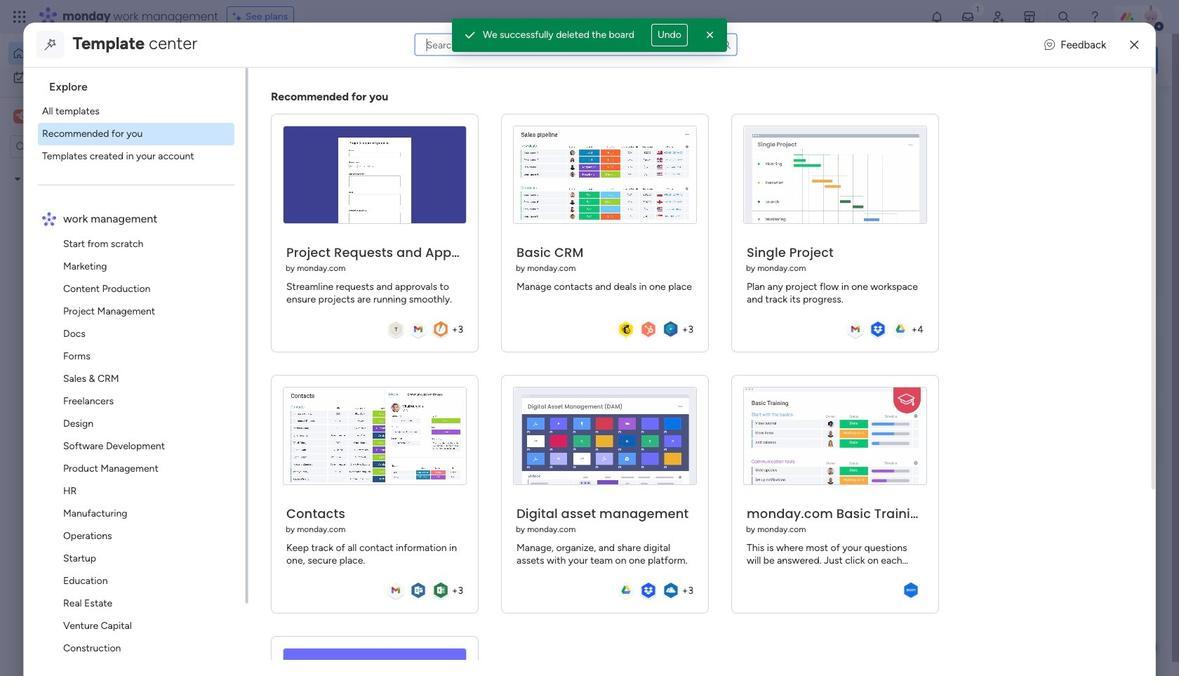 Task type: vqa. For each thing, say whether or not it's contained in the screenshot.
bottommost Ruby Anderson icon
no



Task type: describe. For each thing, give the bounding box(es) containing it.
notifications image
[[930, 10, 944, 24]]

1 horizontal spatial v2 user feedback image
[[1045, 37, 1056, 52]]

ruby anderson image
[[1140, 6, 1163, 28]]

work management templates element
[[38, 232, 245, 676]]

close image
[[703, 28, 718, 42]]

0 vertical spatial workspace image
[[15, 109, 25, 124]]

add to favorites image
[[416, 257, 430, 271]]

close recently visited image
[[217, 114, 234, 131]]

caret down image
[[15, 174, 20, 184]]

public board image
[[235, 256, 250, 272]]

component image for public board image
[[235, 278, 247, 291]]

monday marketplace image
[[1023, 10, 1037, 24]]

invite members image
[[992, 10, 1006, 24]]

search image
[[721, 39, 732, 50]]



Task type: locate. For each thing, give the bounding box(es) containing it.
v2 bolt switch image
[[1069, 52, 1077, 68]]

Search by template name, creator or description search field
[[415, 33, 738, 56]]

close image
[[1131, 39, 1139, 50]]

None search field
[[415, 33, 738, 56]]

component image
[[235, 278, 247, 291], [464, 278, 477, 291], [631, 590, 643, 602]]

alert
[[452, 18, 727, 52]]

2 horizontal spatial component image
[[631, 590, 643, 602]]

heading
[[38, 67, 245, 100]]

1 horizontal spatial workspace image
[[240, 569, 274, 603]]

2 vertical spatial option
[[0, 166, 179, 169]]

v2 user feedback image left "v2 bolt switch" image
[[1045, 37, 1056, 52]]

getting started element
[[948, 335, 1158, 391]]

public board image
[[464, 256, 480, 272]]

workspace selection element
[[13, 108, 50, 125]]

help image
[[1088, 10, 1102, 24]]

explore element
[[38, 100, 245, 167]]

1 image
[[972, 1, 984, 16]]

option
[[8, 42, 171, 65], [8, 66, 171, 88], [0, 166, 179, 169]]

search everything image
[[1057, 10, 1071, 24]]

update feed image
[[961, 10, 975, 24]]

ruby anderson image
[[250, 383, 278, 411]]

1 vertical spatial option
[[8, 66, 171, 88]]

v2 user feedback image down update feed image
[[959, 52, 970, 68]]

quick search results list box
[[217, 131, 914, 317]]

v2 user feedback image
[[1045, 37, 1056, 52], [959, 52, 970, 68]]

0 horizontal spatial workspace image
[[15, 109, 25, 124]]

select product image
[[13, 10, 27, 24]]

workspace image
[[15, 109, 25, 124], [240, 569, 274, 603]]

1 vertical spatial workspace image
[[240, 569, 274, 603]]

1 horizontal spatial component image
[[464, 278, 477, 291]]

component image for public board icon
[[464, 278, 477, 291]]

Search in workspace field
[[29, 139, 117, 155]]

list box
[[29, 67, 248, 676], [0, 164, 179, 380]]

0 vertical spatial workspace image
[[13, 109, 27, 124]]

0 horizontal spatial workspace image
[[13, 109, 27, 124]]

workspace image
[[13, 109, 27, 124], [587, 569, 621, 603]]

0 vertical spatial option
[[8, 42, 171, 65]]

1 vertical spatial workspace image
[[587, 569, 621, 603]]

see plans image
[[233, 9, 246, 25]]

help center element
[[948, 403, 1158, 459]]

0 horizontal spatial component image
[[235, 278, 247, 291]]

0 horizontal spatial v2 user feedback image
[[959, 52, 970, 68]]

1 horizontal spatial workspace image
[[587, 569, 621, 603]]



